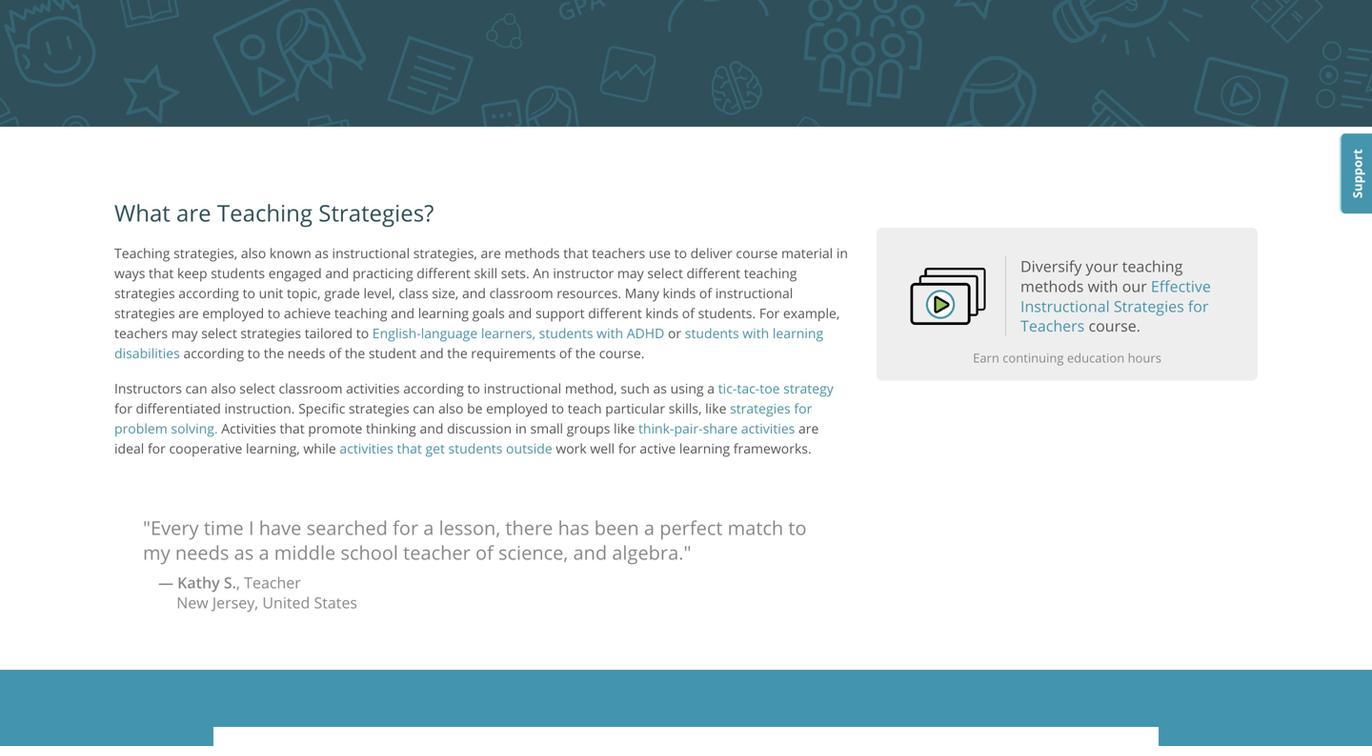 Task type: vqa. For each thing, say whether or not it's contained in the screenshot.
SITE FEEDBACK link
no



Task type: locate. For each thing, give the bounding box(es) containing it.
2 horizontal spatial with
[[1088, 276, 1119, 296]]

0 vertical spatial as
[[315, 244, 329, 262]]

1 vertical spatial teaching
[[114, 244, 170, 262]]

0 vertical spatial classroom
[[490, 284, 553, 302]]

kathy
[[177, 573, 220, 593]]

of down support
[[559, 344, 572, 362]]

teaching down level,
[[334, 304, 387, 322]]

learners,
[[481, 324, 536, 342]]

in up outside
[[515, 420, 527, 438]]

1 horizontal spatial different
[[588, 304, 642, 322]]

instructional up practicing
[[332, 244, 410, 262]]

that up learning,
[[280, 420, 305, 438]]

with inside diversify your teaching methods with our
[[1088, 276, 1119, 296]]

for down problem
[[148, 440, 166, 458]]

instructional
[[332, 244, 410, 262], [716, 284, 793, 302], [484, 380, 562, 398]]

2 vertical spatial instructional
[[484, 380, 562, 398]]

according up differentiated
[[183, 344, 244, 362]]

particular
[[605, 400, 665, 418]]

strategy
[[784, 380, 834, 398]]

0 horizontal spatial like
[[614, 420, 635, 438]]

1 horizontal spatial instructional
[[484, 380, 562, 398]]

classroom inside teaching strategies, also known as instructional strategies, are methods that teachers use to deliver course material in ways that keep students engaged and practicing different skill sets. an instructor may select different teaching strategies according to unit topic, grade level, class size, and classroom resources. many kinds of instructional strategies are employed to achieve teaching and learning goals and support different kinds of students. for example, teachers may select strategies tailored to
[[490, 284, 553, 302]]

also up instruction.
[[211, 380, 236, 398]]

can
[[185, 380, 207, 398], [413, 400, 435, 418]]

strategies,
[[174, 244, 238, 262], [413, 244, 477, 262]]

for
[[1188, 296, 1209, 316], [114, 400, 132, 418], [794, 400, 812, 418], [148, 440, 166, 458], [618, 440, 636, 458], [393, 515, 419, 541]]

2 vertical spatial select
[[240, 380, 275, 398]]

to inside "every time i have searched for a lesson, there has been a perfect match to my needs as a middle school teacher of science, and algebra." — kathy s. , teacher new jersey, united states
[[789, 515, 807, 541]]

are right what
[[176, 197, 211, 228]]

using
[[671, 380, 704, 398]]

needs inside "every time i have searched for a lesson, there has been a perfect match to my needs as a middle school teacher of science, and algebra." — kathy s. , teacher new jersey, united states
[[175, 540, 229, 566]]

my
[[143, 540, 170, 566]]

1 vertical spatial classroom
[[279, 380, 343, 398]]

students inside teaching strategies, also known as instructional strategies, are methods that teachers use to deliver course material in ways that keep students engaged and practicing different skill sets. an instructor may select different teaching strategies according to unit topic, grade level, class size, and classroom resources. many kinds of instructional strategies are employed to achieve teaching and learning goals and support different kinds of students. for example, teachers may select strategies tailored to
[[211, 264, 265, 282]]

method,
[[565, 380, 617, 398]]

for inside instructors can also select classroom activities according to instructional method, such as using a tic-tac-toe strategy for differentiated instruction.  specific strategies can also be employed to teach particular skills, like
[[114, 400, 132, 418]]

as right known
[[315, 244, 329, 262]]

a right i
[[259, 540, 269, 566]]

as inside "every time i have searched for a lesson, there has been a perfect match to my needs as a middle school teacher of science, and algebra." — kathy s. , teacher new jersey, united states
[[234, 540, 254, 566]]

the down the achieve at the left top of the page
[[264, 344, 284, 362]]

may up disabilities
[[171, 324, 198, 342]]

0 vertical spatial instructional
[[332, 244, 410, 262]]

2 horizontal spatial teaching
[[1123, 256, 1183, 277]]

student
[[369, 344, 417, 362]]

select
[[648, 264, 683, 282], [201, 324, 237, 342], [240, 380, 275, 398]]

students down support
[[539, 324, 593, 342]]

in right material at the top right of page
[[837, 244, 848, 262]]

0 horizontal spatial employed
[[202, 304, 264, 322]]

1 horizontal spatial also
[[241, 244, 266, 262]]

0 vertical spatial needs
[[288, 344, 325, 362]]

methods up teachers on the right
[[1021, 276, 1084, 296]]

strategies, up size,
[[413, 244, 477, 262]]

1 horizontal spatial classroom
[[490, 284, 553, 302]]

are
[[176, 197, 211, 228], [481, 244, 501, 262], [179, 304, 199, 322], [799, 420, 819, 438]]

1 vertical spatial employed
[[486, 400, 548, 418]]

0 vertical spatial employed
[[202, 304, 264, 322]]

learning down think-pair-share activities "link"
[[679, 440, 730, 458]]

2 vertical spatial as
[[234, 540, 254, 566]]

with left our
[[1088, 276, 1119, 296]]

0 horizontal spatial needs
[[175, 540, 229, 566]]

strategies inside strategies for problem solving.
[[730, 400, 791, 418]]

0 vertical spatial select
[[648, 264, 683, 282]]

tac-
[[737, 380, 760, 398]]

with down the 'for'
[[743, 324, 769, 342]]

0 horizontal spatial as
[[234, 540, 254, 566]]

a left tic-
[[708, 380, 715, 398]]

think-
[[639, 420, 674, 438]]

1 horizontal spatial select
[[240, 380, 275, 398]]

teaching inside teaching strategies, also known as instructional strategies, are methods that teachers use to deliver course material in ways that keep students engaged and practicing different skill sets. an instructor may select different teaching strategies according to unit topic, grade level, class size, and classroom resources. many kinds of instructional strategies are employed to achieve teaching and learning goals and support different kinds of students. for example, teachers may select strategies tailored to
[[114, 244, 170, 262]]

0 horizontal spatial different
[[417, 264, 471, 282]]

classroom up specific
[[279, 380, 343, 398]]

1 horizontal spatial may
[[618, 264, 644, 282]]

1 horizontal spatial with
[[743, 324, 769, 342]]

0 horizontal spatial also
[[211, 380, 236, 398]]

promote
[[308, 420, 363, 438]]

1 horizontal spatial methods
[[1021, 276, 1084, 296]]

as right such
[[653, 380, 667, 398]]

material
[[782, 244, 833, 262]]

0 vertical spatial activities
[[346, 380, 400, 398]]

problem
[[114, 420, 168, 438]]

0 horizontal spatial can
[[185, 380, 207, 398]]

0 vertical spatial according
[[179, 284, 239, 302]]

"every
[[143, 515, 199, 541]]

students down students.
[[685, 324, 739, 342]]

1 vertical spatial activities
[[741, 420, 795, 438]]

1 horizontal spatial as
[[315, 244, 329, 262]]

1 horizontal spatial learning
[[679, 440, 730, 458]]

activities down thinking
[[340, 440, 394, 458]]

0 vertical spatial methods
[[505, 244, 560, 262]]

0 horizontal spatial classroom
[[279, 380, 343, 398]]

3 the from the left
[[447, 344, 468, 362]]

that
[[564, 244, 589, 262], [149, 264, 174, 282], [280, 420, 305, 438], [397, 440, 422, 458]]

discussion
[[447, 420, 512, 438]]

students with adhd link
[[539, 324, 665, 342]]

according inside instructors can also select classroom activities according to instructional method, such as using a tic-tac-toe strategy for differentiated instruction.  specific strategies can also be employed to teach particular skills, like
[[403, 380, 464, 398]]

be
[[467, 400, 483, 418]]

1 vertical spatial course.
[[599, 344, 645, 362]]

0 horizontal spatial instructional
[[332, 244, 410, 262]]

1 vertical spatial select
[[201, 324, 237, 342]]

like up think-pair-share activities "link"
[[705, 400, 727, 418]]

1 vertical spatial may
[[171, 324, 198, 342]]

2 horizontal spatial learning
[[773, 324, 824, 342]]

0 horizontal spatial learning
[[418, 304, 469, 322]]

kinds right many
[[663, 284, 696, 302]]

strategies for problem solving. link
[[114, 400, 812, 438]]

teaching down course
[[744, 264, 797, 282]]

0 vertical spatial in
[[837, 244, 848, 262]]

employed up activities that promote thinking and discussion in small groups like think-pair-share activities
[[486, 400, 548, 418]]

1 vertical spatial like
[[614, 420, 635, 438]]

science,
[[498, 540, 568, 566]]

select down keep
[[201, 324, 237, 342]]

instructional down requirements
[[484, 380, 562, 398]]

1 horizontal spatial course.
[[1085, 316, 1141, 336]]

1 vertical spatial learning
[[773, 324, 824, 342]]

the
[[264, 344, 284, 362], [345, 344, 365, 362], [447, 344, 468, 362], [575, 344, 596, 362]]

support link
[[1340, 134, 1373, 214]]

1 horizontal spatial employed
[[486, 400, 548, 418]]

needs down tailored
[[288, 344, 325, 362]]

different
[[417, 264, 471, 282], [687, 264, 741, 282], [588, 304, 642, 322]]

1 horizontal spatial teaching
[[217, 197, 313, 228]]

tailored
[[305, 324, 353, 342]]

0 horizontal spatial teachers
[[114, 324, 168, 342]]

0 horizontal spatial may
[[171, 324, 198, 342]]

1 vertical spatial as
[[653, 380, 667, 398]]

the down english-language learners, link
[[447, 344, 468, 362]]

course. down students with adhd link
[[599, 344, 645, 362]]

disabilities
[[114, 344, 180, 362]]

for down strategy
[[794, 400, 812, 418]]

2 horizontal spatial also
[[438, 400, 464, 418]]

strategies down toe
[[730, 400, 791, 418]]

0 horizontal spatial methods
[[505, 244, 560, 262]]

english-language learners, students with adhd or
[[372, 324, 685, 342]]

the down students with adhd link
[[575, 344, 596, 362]]

cooperative
[[169, 440, 242, 458]]

methods inside teaching strategies, also known as instructional strategies, are methods that teachers use to deliver course material in ways that keep students engaged and practicing different skill sets. an instructor may select different teaching strategies according to unit topic, grade level, class size, and classroom resources. many kinds of instructional strategies are employed to achieve teaching and learning goals and support different kinds of students. for example, teachers may select strategies tailored to
[[505, 244, 560, 262]]

states
[[314, 592, 357, 613]]

according
[[179, 284, 239, 302], [183, 344, 244, 362], [403, 380, 464, 398]]

classroom down the sets.
[[490, 284, 553, 302]]

strategies down the ways
[[114, 284, 175, 302]]

strategies up thinking
[[349, 400, 410, 418]]

0 vertical spatial can
[[185, 380, 207, 398]]

effective instructional strategies for teachers
[[1021, 276, 1211, 336]]

and inside "every time i have searched for a lesson, there has been a perfect match to my needs as a middle school teacher of science, and algebra." — kathy s. , teacher new jersey, united states
[[573, 540, 607, 566]]

may up many
[[618, 264, 644, 282]]

are down keep
[[179, 304, 199, 322]]

2 horizontal spatial select
[[648, 264, 683, 282]]

s.
[[224, 573, 236, 593]]

can up thinking
[[413, 400, 435, 418]]

according down according to the needs of the student and the requirements of the course.
[[403, 380, 464, 398]]

to right match
[[789, 515, 807, 541]]

are down strategy
[[799, 420, 819, 438]]

for right strategies on the right of page
[[1188, 296, 1209, 316]]

1 vertical spatial methods
[[1021, 276, 1084, 296]]

0 vertical spatial teaching
[[217, 197, 313, 228]]

like
[[705, 400, 727, 418], [614, 420, 635, 438]]

with left adhd
[[597, 324, 623, 342]]

our
[[1123, 276, 1147, 296]]

learning inside students with learning disabilities
[[773, 324, 824, 342]]

for inside are ideal for cooperative learning, while
[[148, 440, 166, 458]]

are up "skill"
[[481, 244, 501, 262]]

0 horizontal spatial with
[[597, 324, 623, 342]]

as
[[315, 244, 329, 262], [653, 380, 667, 398], [234, 540, 254, 566]]

with
[[1088, 276, 1119, 296], [597, 324, 623, 342], [743, 324, 769, 342]]

teachers up disabilities
[[114, 324, 168, 342]]

for
[[760, 304, 780, 322]]

1 vertical spatial instructional
[[716, 284, 793, 302]]

as inside teaching strategies, also known as instructional strategies, are methods that teachers use to deliver course material in ways that keep students engaged and practicing different skill sets. an instructor may select different teaching strategies according to unit topic, grade level, class size, and classroom resources. many kinds of instructional strategies are employed to achieve teaching and learning goals and support different kinds of students. for example, teachers may select strategies tailored to
[[315, 244, 329, 262]]

to right "use"
[[674, 244, 687, 262]]

that left 'get'
[[397, 440, 422, 458]]

teaching inside diversify your teaching methods with our
[[1123, 256, 1183, 277]]

with for students
[[597, 324, 623, 342]]

toe
[[760, 380, 780, 398]]

get
[[426, 440, 445, 458]]

select down "use"
[[648, 264, 683, 282]]

like down particular
[[614, 420, 635, 438]]

teacher
[[244, 573, 301, 593]]

—
[[158, 573, 173, 593]]

methods
[[505, 244, 560, 262], [1021, 276, 1084, 296]]

sets.
[[501, 264, 530, 282]]

different down deliver
[[687, 264, 741, 282]]

strategies inside instructors can also select classroom activities according to instructional method, such as using a tic-tac-toe strategy for differentiated instruction.  specific strategies can also be employed to teach particular skills, like
[[349, 400, 410, 418]]

also left known
[[241, 244, 266, 262]]

requirements
[[471, 344, 556, 362]]

teachers
[[592, 244, 646, 262], [114, 324, 168, 342]]

and down "language" at the top of page
[[420, 344, 444, 362]]

1 vertical spatial teachers
[[114, 324, 168, 342]]

2 the from the left
[[345, 344, 365, 362]]

students up the unit
[[211, 264, 265, 282]]

in inside teaching strategies, also known as instructional strategies, are methods that teachers use to deliver course material in ways that keep students engaged and practicing different skill sets. an instructor may select different teaching strategies according to unit topic, grade level, class size, and classroom resources. many kinds of instructional strategies are employed to achieve teaching and learning goals and support different kinds of students. for example, teachers may select strategies tailored to
[[837, 244, 848, 262]]

algebra."
[[612, 540, 692, 566]]

course
[[736, 244, 778, 262]]

0 horizontal spatial in
[[515, 420, 527, 438]]

1 vertical spatial also
[[211, 380, 236, 398]]

also
[[241, 244, 266, 262], [211, 380, 236, 398], [438, 400, 464, 418]]

teaching up the ways
[[114, 244, 170, 262]]

strategies
[[114, 284, 175, 302], [114, 304, 175, 322], [241, 324, 301, 342], [349, 400, 410, 418], [730, 400, 791, 418]]

1 vertical spatial according
[[183, 344, 244, 362]]

think-pair-share activities link
[[639, 420, 795, 438]]

also left be
[[438, 400, 464, 418]]

use
[[649, 244, 671, 262]]

ways
[[114, 264, 145, 282]]

2 horizontal spatial as
[[653, 380, 667, 398]]

employed down the unit
[[202, 304, 264, 322]]

differentiated
[[136, 400, 221, 418]]

as up ,
[[234, 540, 254, 566]]

of right teacher
[[476, 540, 494, 566]]

1 strategies, from the left
[[174, 244, 238, 262]]

to left the unit
[[243, 284, 255, 302]]

like inside instructors can also select classroom activities according to instructional method, such as using a tic-tac-toe strategy for differentiated instruction.  specific strategies can also be employed to teach particular skills, like
[[705, 400, 727, 418]]

course.
[[1085, 316, 1141, 336], [599, 344, 645, 362]]

to right tailored
[[356, 324, 369, 342]]

strategies, up keep
[[174, 244, 238, 262]]

1 horizontal spatial in
[[837, 244, 848, 262]]

for up problem
[[114, 400, 132, 418]]

different up size,
[[417, 264, 471, 282]]

0 vertical spatial course.
[[1085, 316, 1141, 336]]

0 vertical spatial like
[[705, 400, 727, 418]]

0 vertical spatial learning
[[418, 304, 469, 322]]

and right science,
[[573, 540, 607, 566]]

also inside teaching strategies, also known as instructional strategies, are methods that teachers use to deliver course material in ways that keep students engaged and practicing different skill sets. an instructor may select different teaching strategies according to unit topic, grade level, class size, and classroom resources. many kinds of instructional strategies are employed to achieve teaching and learning goals and support different kinds of students. for example, teachers may select strategies tailored to
[[241, 244, 266, 262]]

your
[[1086, 256, 1119, 277]]

according down keep
[[179, 284, 239, 302]]

small
[[530, 420, 563, 438]]

2 horizontal spatial instructional
[[716, 284, 793, 302]]

2 vertical spatial according
[[403, 380, 464, 398]]

activities inside instructors can also select classroom activities according to instructional method, such as using a tic-tac-toe strategy for differentiated instruction.  specific strategies can also be employed to teach particular skills, like
[[346, 380, 400, 398]]

the down tailored
[[345, 344, 365, 362]]

instructors can also select classroom activities according to instructional method, such as using a tic-tac-toe strategy for differentiated instruction.  specific strategies can also be employed to teach particular skills, like
[[114, 380, 834, 418]]

1 horizontal spatial teachers
[[592, 244, 646, 262]]

1 horizontal spatial strategies,
[[413, 244, 477, 262]]

0 horizontal spatial strategies,
[[174, 244, 238, 262]]

an
[[533, 264, 550, 282]]

kinds up 'or'
[[646, 304, 679, 322]]

0 horizontal spatial teaching
[[114, 244, 170, 262]]

instructional up the 'for'
[[716, 284, 793, 302]]

of
[[700, 284, 712, 302], [682, 304, 695, 322], [329, 344, 341, 362], [559, 344, 572, 362], [476, 540, 494, 566]]

needs up kathy
[[175, 540, 229, 566]]

ideal
[[114, 440, 144, 458]]

with inside students with learning disabilities
[[743, 324, 769, 342]]

1 horizontal spatial can
[[413, 400, 435, 418]]

as inside instructors can also select classroom activities according to instructional method, such as using a tic-tac-toe strategy for differentiated instruction.  specific strategies can also be employed to teach particular skills, like
[[653, 380, 667, 398]]

searched
[[307, 515, 388, 541]]

skills,
[[669, 400, 702, 418]]

methods up the an
[[505, 244, 560, 262]]

perfect
[[660, 515, 723, 541]]

teachers up 'instructor'
[[592, 244, 646, 262]]

activities up frameworks.
[[741, 420, 795, 438]]

1 horizontal spatial like
[[705, 400, 727, 418]]

teaching up known
[[217, 197, 313, 228]]

teaching up strategies on the right of page
[[1123, 256, 1183, 277]]

for right searched
[[393, 515, 419, 541]]

1 vertical spatial needs
[[175, 540, 229, 566]]

learning down size,
[[418, 304, 469, 322]]

thinking
[[366, 420, 416, 438]]

can up differentiated
[[185, 380, 207, 398]]

0 vertical spatial may
[[618, 264, 644, 282]]

to
[[674, 244, 687, 262], [243, 284, 255, 302], [268, 304, 280, 322], [356, 324, 369, 342], [248, 344, 260, 362], [468, 380, 480, 398], [552, 400, 564, 418], [789, 515, 807, 541]]

0 vertical spatial teachers
[[592, 244, 646, 262]]

2 horizontal spatial different
[[687, 264, 741, 282]]

select up instruction.
[[240, 380, 275, 398]]

with for methods
[[1088, 276, 1119, 296]]

and up the english-language learners, students with adhd or
[[508, 304, 532, 322]]

0 vertical spatial also
[[241, 244, 266, 262]]



Task type: describe. For each thing, give the bounding box(es) containing it.
1 horizontal spatial teaching
[[744, 264, 797, 282]]

strategies up disabilities
[[114, 304, 175, 322]]

education
[[1067, 349, 1125, 366]]

also for students
[[241, 244, 266, 262]]

0 vertical spatial kinds
[[663, 284, 696, 302]]

resources.
[[557, 284, 622, 302]]

students with learning disabilities link
[[114, 324, 824, 362]]

and up grade
[[325, 264, 349, 282]]

students down discussion
[[449, 440, 503, 458]]

effective instructional strategies for teachers link
[[1021, 276, 1211, 336]]

diversify
[[1021, 256, 1082, 277]]

strategies
[[1114, 296, 1185, 316]]

1 vertical spatial can
[[413, 400, 435, 418]]

a right been
[[644, 515, 655, 541]]

"every time i have searched for a lesson, there has been a perfect match to my needs as a middle school teacher of science, and algebra." — kathy s. , teacher new jersey, united states
[[143, 515, 807, 613]]

or
[[668, 324, 682, 342]]

outside
[[506, 440, 553, 458]]

employed inside instructors can also select classroom activities according to instructional method, such as using a tic-tac-toe strategy for differentiated instruction.  specific strategies can also be employed to teach particular skills, like
[[486, 400, 548, 418]]

for inside strategies for problem solving.
[[794, 400, 812, 418]]

share
[[703, 420, 738, 438]]

such
[[621, 380, 650, 398]]

1 vertical spatial kinds
[[646, 304, 679, 322]]

and down "skill"
[[462, 284, 486, 302]]

grade
[[324, 284, 360, 302]]

to up small
[[552, 400, 564, 418]]

1 the from the left
[[264, 344, 284, 362]]

0 horizontal spatial select
[[201, 324, 237, 342]]

according inside teaching strategies, also known as instructional strategies, are methods that teachers use to deliver course material in ways that keep students engaged and practicing different skill sets. an instructor may select different teaching strategies according to unit topic, grade level, class size, and classroom resources. many kinds of instructional strategies are employed to achieve teaching and learning goals and support different kinds of students. for example, teachers may select strategies tailored to
[[179, 284, 239, 302]]

unit
[[259, 284, 283, 302]]

learning,
[[246, 440, 300, 458]]

pair-
[[674, 420, 703, 438]]

2 vertical spatial also
[[438, 400, 464, 418]]

groups
[[567, 420, 610, 438]]

employed inside teaching strategies, also known as instructional strategies, are methods that teachers use to deliver course material in ways that keep students engaged and practicing different skill sets. an instructor may select different teaching strategies according to unit topic, grade level, class size, and classroom resources. many kinds of instructional strategies are employed to achieve teaching and learning goals and support different kinds of students. for example, teachers may select strategies tailored to
[[202, 304, 264, 322]]

hours
[[1128, 349, 1162, 366]]

language
[[421, 324, 478, 342]]

topic,
[[287, 284, 321, 302]]

instructor
[[553, 264, 614, 282]]

instructional inside instructors can also select classroom activities according to instructional method, such as using a tic-tac-toe strategy for differentiated instruction.  specific strategies can also be employed to teach particular skills, like
[[484, 380, 562, 398]]

to up be
[[468, 380, 480, 398]]

strategies?
[[319, 197, 434, 228]]

tic-
[[718, 380, 737, 398]]

known
[[270, 244, 311, 262]]

instructional
[[1021, 296, 1110, 316]]

that left keep
[[149, 264, 174, 282]]

teach
[[568, 400, 602, 418]]

and up english-
[[391, 304, 415, 322]]

specific
[[298, 400, 345, 418]]

students inside students with learning disabilities
[[685, 324, 739, 342]]

practicing
[[353, 264, 413, 282]]

match
[[728, 515, 784, 541]]

activities
[[221, 420, 276, 438]]

english-language learners, link
[[372, 324, 536, 342]]

activities that get students outside link
[[340, 440, 553, 458]]

learning inside teaching strategies, also known as instructional strategies, are methods that teachers use to deliver course material in ways that keep students engaged and practicing different skill sets. an instructor may select different teaching strategies according to unit topic, grade level, class size, and classroom resources. many kinds of instructional strategies are employed to achieve teaching and learning goals and support different kinds of students. for example, teachers may select strategies tailored to
[[418, 304, 469, 322]]

methods inside diversify your teaching methods with our
[[1021, 276, 1084, 296]]

2 strategies, from the left
[[413, 244, 477, 262]]

of down tailored
[[329, 344, 341, 362]]

class
[[399, 284, 429, 302]]

united
[[262, 592, 310, 613]]

school
[[341, 540, 398, 566]]

adhd
[[627, 324, 665, 342]]

work
[[556, 440, 587, 458]]

0 horizontal spatial teaching
[[334, 304, 387, 322]]

strategies down the unit
[[241, 324, 301, 342]]

keep
[[177, 264, 207, 282]]

of up students.
[[700, 284, 712, 302]]

are inside are ideal for cooperative learning, while
[[799, 420, 819, 438]]

2 vertical spatial learning
[[679, 440, 730, 458]]

teachers
[[1021, 316, 1085, 336]]

skill
[[474, 264, 498, 282]]

level,
[[364, 284, 395, 302]]

goals
[[472, 304, 505, 322]]

that up 'instructor'
[[564, 244, 589, 262]]

1 horizontal spatial needs
[[288, 344, 325, 362]]

for inside "every time i have searched for a lesson, there has been a perfect match to my needs as a middle school teacher of science, and algebra." — kathy s. , teacher new jersey, united states
[[393, 515, 419, 541]]

been
[[594, 515, 639, 541]]

and up 'get'
[[420, 420, 444, 438]]

solving.
[[171, 420, 218, 438]]

well
[[590, 440, 615, 458]]

effective
[[1151, 276, 1211, 296]]

deliver
[[691, 244, 733, 262]]

activities that get students outside work well for active learning frameworks.
[[340, 440, 812, 458]]

support
[[1350, 149, 1367, 198]]

engaged
[[269, 264, 322, 282]]

have
[[259, 515, 302, 541]]

many
[[625, 284, 659, 302]]

select inside instructors can also select classroom activities according to instructional method, such as using a tic-tac-toe strategy for differentiated instruction.  specific strategies can also be employed to teach particular skills, like
[[240, 380, 275, 398]]

a left lesson,
[[423, 515, 434, 541]]

1 vertical spatial in
[[515, 420, 527, 438]]

support
[[536, 304, 585, 322]]

instruction.
[[224, 400, 295, 418]]

to down the unit
[[268, 304, 280, 322]]

english-
[[372, 324, 421, 342]]

tic-tac-toe strategy link
[[718, 380, 834, 398]]

also for instruction.
[[211, 380, 236, 398]]

a inside instructors can also select classroom activities according to instructional method, such as using a tic-tac-toe strategy for differentiated instruction.  specific strategies can also be employed to teach particular skills, like
[[708, 380, 715, 398]]

continuing
[[1003, 349, 1064, 366]]

active
[[640, 440, 676, 458]]

of left students.
[[682, 304, 695, 322]]

middle
[[274, 540, 336, 566]]

classroom inside instructors can also select classroom activities according to instructional method, such as using a tic-tac-toe strategy for differentiated instruction.  specific strategies can also be employed to teach particular skills, like
[[279, 380, 343, 398]]

for right well
[[618, 440, 636, 458]]

to up instruction.
[[248, 344, 260, 362]]

has
[[558, 515, 590, 541]]

4 the from the left
[[575, 344, 596, 362]]

achieve
[[284, 304, 331, 322]]

for inside effective instructional strategies for teachers
[[1188, 296, 1209, 316]]

earn continuing education hours
[[973, 349, 1162, 366]]

2 vertical spatial activities
[[340, 440, 394, 458]]

i
[[249, 515, 254, 541]]

instructors
[[114, 380, 182, 398]]

of inside "every time i have searched for a lesson, there has been a perfect match to my needs as a middle school teacher of science, and algebra." — kathy s. , teacher new jersey, united states
[[476, 540, 494, 566]]

activities that promote thinking and discussion in small groups like think-pair-share activities
[[218, 420, 795, 438]]

there
[[506, 515, 553, 541]]

0 horizontal spatial course.
[[599, 344, 645, 362]]

according to the needs of the student and the requirements of the course.
[[180, 344, 645, 362]]



